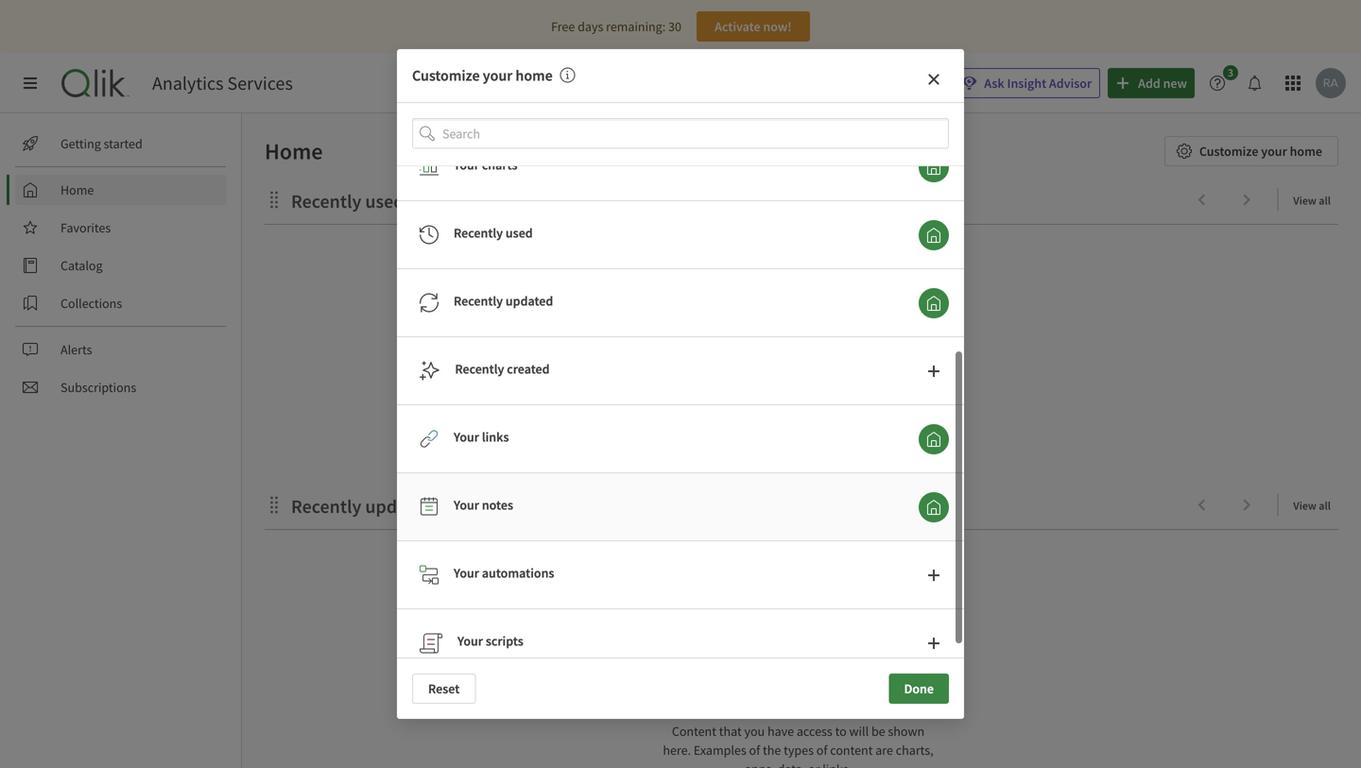 Task type: describe. For each thing, give the bounding box(es) containing it.
charts, for used
[[896, 437, 934, 454]]

will for recently used
[[849, 418, 869, 435]]

catalog link
[[15, 251, 227, 281]]

your links
[[454, 429, 509, 446]]

view all for recently used
[[1293, 193, 1331, 208]]

ask
[[984, 75, 1005, 92]]

yet. for recently updated
[[881, 698, 905, 717]]

Your notes button
[[919, 492, 949, 523]]

data, for recently updated
[[778, 761, 806, 769]]

home inside main content
[[265, 137, 323, 165]]

home inside navigation pane element
[[61, 182, 94, 199]]

links
[[482, 429, 509, 446]]

be for recently updated
[[872, 723, 885, 740]]

started
[[104, 135, 143, 152]]

move collection image
[[265, 190, 284, 209]]

charts
[[482, 156, 518, 173]]

that for recently used
[[719, 418, 742, 435]]

view for recently used
[[1293, 193, 1317, 208]]

activate now!
[[715, 18, 792, 35]]

the for recently used
[[763, 437, 781, 454]]

recently updated link
[[291, 495, 441, 519]]

have for recently updated
[[768, 723, 794, 740]]

analytics services element
[[152, 71, 293, 95]]

reset
[[428, 681, 460, 698]]

there for recently used
[[692, 392, 729, 411]]

created
[[507, 361, 550, 378]]

getting started
[[61, 135, 143, 152]]

activate now! link
[[697, 11, 810, 42]]

Recently created button
[[919, 356, 949, 387]]

recently left created
[[455, 361, 504, 378]]

your for your scripts
[[458, 633, 483, 650]]

customize your home dialog
[[397, 0, 964, 719]]

access for recently updated
[[797, 723, 833, 740]]

days
[[578, 18, 603, 35]]

charts, for updated
[[896, 742, 934, 759]]

subscriptions link
[[15, 372, 227, 403]]

your inside dialog
[[483, 66, 513, 85]]

data, for recently used
[[778, 456, 806, 473]]

alerts link
[[15, 335, 227, 365]]

shown for recently updated
[[888, 723, 925, 740]]

be for recently used
[[872, 418, 885, 435]]

recently right move collection image
[[291, 190, 362, 213]]

automations
[[482, 565, 554, 582]]

Recently updated button
[[919, 288, 949, 318]]

your for your automations
[[454, 565, 479, 582]]

no for recently updated
[[746, 698, 762, 717]]

free days remaining: 30
[[551, 18, 682, 35]]

your charts
[[454, 156, 518, 173]]

analytics services
[[152, 71, 293, 95]]

Search text field
[[442, 118, 949, 149]]

available for recently updated
[[765, 698, 824, 717]]

there is no available content yet. content that you have access to will be shown here. examples of the types of content are charts, apps, data, or links. for updated
[[663, 698, 934, 769]]

ask insight advisor button
[[953, 68, 1101, 98]]

free
[[551, 18, 575, 35]]

is for updated
[[732, 698, 743, 717]]

all for recently used
[[1319, 193, 1331, 208]]

done button
[[889, 674, 949, 704]]

used inside the customize your home dialog
[[506, 224, 533, 241]]

shown for recently used
[[888, 418, 925, 435]]

is for used
[[732, 392, 743, 411]]

updated inside the customize your home dialog
[[506, 292, 553, 309]]

ask insight advisor
[[984, 75, 1092, 92]]

there for recently updated
[[692, 698, 729, 717]]

view all link for recently used
[[1293, 188, 1339, 212]]

your inside button
[[1261, 143, 1287, 160]]

customize your home inside dialog
[[412, 66, 553, 85]]

are for recently used
[[876, 437, 893, 454]]

home main content
[[234, 113, 1361, 769]]

examples for used
[[694, 437, 747, 454]]

you for used
[[744, 418, 765, 435]]

your for your charts
[[454, 156, 479, 173]]

customize inside dialog
[[412, 66, 480, 85]]

recently used inside home main content
[[291, 190, 404, 213]]

view for recently updated
[[1293, 499, 1317, 513]]

yet. for recently used
[[881, 392, 905, 411]]

examples for updated
[[694, 742, 747, 759]]

all for recently updated
[[1319, 499, 1331, 513]]

types for recently updated
[[784, 742, 814, 759]]

activate
[[715, 18, 761, 35]]

customize your home inside button
[[1199, 143, 1323, 160]]

recently right move collection icon
[[291, 495, 362, 519]]

here. for used
[[663, 437, 691, 454]]

there is no available content yet. content that you have access to will be shown here. examples of the types of content are charts, apps, data, or links. for used
[[663, 392, 934, 473]]

recently down your charts
[[454, 224, 503, 241]]



Task type: locate. For each thing, give the bounding box(es) containing it.
your left links
[[454, 429, 479, 446]]

apps, for recently updated
[[745, 761, 775, 769]]

1 vertical spatial used
[[506, 224, 533, 241]]

your left charts
[[454, 156, 479, 173]]

updated inside home main content
[[365, 495, 433, 519]]

be
[[872, 418, 885, 435], [872, 723, 885, 740]]

0 horizontal spatial recently updated
[[291, 495, 433, 519]]

reset button
[[412, 674, 476, 704]]

you
[[744, 418, 765, 435], [744, 723, 765, 740]]

0 vertical spatial that
[[719, 418, 742, 435]]

recently created
[[455, 361, 550, 378]]

1 vertical spatial customize your home
[[1199, 143, 1323, 160]]

charts, down done button
[[896, 742, 934, 759]]

the
[[763, 437, 781, 454], [763, 742, 781, 759]]

1 vertical spatial all
[[1319, 499, 1331, 513]]

customize
[[412, 66, 480, 85], [1199, 143, 1259, 160]]

1 vertical spatial or
[[808, 761, 820, 769]]

0 vertical spatial apps,
[[745, 456, 775, 473]]

insight
[[1007, 75, 1047, 92]]

0 vertical spatial links.
[[823, 456, 852, 473]]

your for your links
[[454, 429, 479, 446]]

will
[[849, 418, 869, 435], [849, 723, 869, 740]]

1 vertical spatial links.
[[823, 761, 852, 769]]

move collection image
[[265, 496, 284, 515]]

1 there from the top
[[692, 392, 729, 411]]

0 vertical spatial used
[[365, 190, 404, 213]]

0 vertical spatial are
[[876, 437, 893, 454]]

used
[[365, 190, 404, 213], [506, 224, 533, 241]]

2 links. from the top
[[823, 761, 852, 769]]

0 vertical spatial customize
[[412, 66, 480, 85]]

2 data, from the top
[[778, 761, 806, 769]]

2 content from the top
[[672, 723, 717, 740]]

1 vertical spatial view
[[1293, 499, 1317, 513]]

collections
[[61, 295, 122, 312]]

1 view all link from the top
[[1293, 188, 1339, 212]]

there is no available content yet. content that you have access to will be shown here. examples of the types of content are charts, apps, data, or links.
[[663, 392, 934, 473], [663, 698, 934, 769]]

recently updated right move collection icon
[[291, 495, 433, 519]]

or
[[808, 456, 820, 473], [808, 761, 820, 769]]

home
[[516, 66, 553, 85], [1290, 143, 1323, 160]]

getting
[[61, 135, 101, 152]]

content for updated
[[672, 723, 717, 740]]

or for used
[[808, 456, 820, 473]]

2 to from the top
[[835, 723, 847, 740]]

1 vertical spatial apps,
[[745, 761, 775, 769]]

here.
[[663, 437, 691, 454], [663, 742, 691, 759]]

2 apps, from the top
[[745, 761, 775, 769]]

you for updated
[[744, 723, 765, 740]]

1 horizontal spatial your
[[1261, 143, 1287, 160]]

1 horizontal spatial recently updated
[[454, 292, 553, 309]]

your left scripts
[[458, 633, 483, 650]]

0 vertical spatial examples
[[694, 437, 747, 454]]

0 horizontal spatial recently used
[[291, 190, 404, 213]]

1 examples from the top
[[694, 437, 747, 454]]

0 vertical spatial be
[[872, 418, 885, 435]]

view
[[1293, 193, 1317, 208], [1293, 499, 1317, 513]]

all
[[1319, 193, 1331, 208], [1319, 499, 1331, 513]]

1 horizontal spatial used
[[506, 224, 533, 241]]

1 vertical spatial there
[[692, 698, 729, 717]]

charts,
[[896, 437, 934, 454], [896, 742, 934, 759]]

1 vertical spatial there is no available content yet. content that you have access to will be shown here. examples of the types of content are charts, apps, data, or links.
[[663, 698, 934, 769]]

1 no from the top
[[746, 392, 762, 411]]

advisor
[[1049, 75, 1092, 92]]

1 vertical spatial data,
[[778, 761, 806, 769]]

1 are from the top
[[876, 437, 893, 454]]

recently used down charts
[[454, 224, 533, 241]]

1 apps, from the top
[[745, 456, 775, 473]]

shown down recently created button
[[888, 418, 925, 435]]

1 vertical spatial have
[[768, 723, 794, 740]]

0 vertical spatial will
[[849, 418, 869, 435]]

updated
[[506, 292, 553, 309], [365, 495, 433, 519]]

view all link
[[1293, 188, 1339, 212], [1293, 493, 1339, 517]]

1 that from the top
[[719, 418, 742, 435]]

shown
[[888, 418, 925, 435], [888, 723, 925, 740]]

1 vertical spatial be
[[872, 723, 885, 740]]

scripts
[[486, 633, 523, 650]]

0 vertical spatial you
[[744, 418, 765, 435]]

0 vertical spatial home
[[265, 137, 323, 165]]

2 or from the top
[[808, 761, 820, 769]]

no
[[746, 392, 762, 411], [746, 698, 762, 717]]

1 to from the top
[[835, 418, 847, 435]]

are left your links button
[[876, 437, 893, 454]]

1 vertical spatial access
[[797, 723, 833, 740]]

here. for updated
[[663, 742, 691, 759]]

recently updated inside the customize your home dialog
[[454, 292, 553, 309]]

1 vertical spatial recently updated
[[291, 495, 433, 519]]

services
[[227, 71, 293, 95]]

are for recently updated
[[876, 742, 893, 759]]

0 vertical spatial data,
[[778, 456, 806, 473]]

Recently used button
[[919, 220, 949, 250]]

1 horizontal spatial customize
[[1199, 143, 1259, 160]]

1 vertical spatial recently used
[[454, 224, 533, 241]]

1 there is no available content yet. content that you have access to will be shown here. examples of the types of content are charts, apps, data, or links. from the top
[[663, 392, 934, 473]]

2 you from the top
[[744, 723, 765, 740]]

Your scripts button
[[919, 629, 949, 659]]

shown down done button
[[888, 723, 925, 740]]

recently up "recently created"
[[454, 292, 503, 309]]

2 charts, from the top
[[896, 742, 934, 759]]

1 vertical spatial yet.
[[881, 698, 905, 717]]

are down done button
[[876, 742, 893, 759]]

0 vertical spatial there
[[692, 392, 729, 411]]

0 vertical spatial view all link
[[1293, 188, 1339, 212]]

recently updated inside home main content
[[291, 495, 433, 519]]

getting started link
[[15, 129, 227, 159]]

1 all from the top
[[1319, 193, 1331, 208]]

will for recently updated
[[849, 723, 869, 740]]

1 vertical spatial view all link
[[1293, 493, 1339, 517]]

2 all from the top
[[1319, 499, 1331, 513]]

alerts
[[61, 341, 92, 358]]

view all link for recently updated
[[1293, 493, 1339, 517]]

1 vertical spatial updated
[[365, 495, 433, 519]]

your automations
[[454, 565, 554, 582]]

links.
[[823, 456, 852, 473], [823, 761, 852, 769]]

1 shown from the top
[[888, 418, 925, 435]]

1 or from the top
[[808, 456, 820, 473]]

recently updated
[[454, 292, 553, 309], [291, 495, 433, 519]]

1 access from the top
[[797, 418, 833, 435]]

0 vertical spatial recently updated
[[454, 292, 553, 309]]

1 vertical spatial examples
[[694, 742, 747, 759]]

2 there is no available content yet. content that you have access to will be shown here. examples of the types of content are charts, apps, data, or links. from the top
[[663, 698, 934, 769]]

to for recently updated
[[835, 723, 847, 740]]

0 horizontal spatial updated
[[365, 495, 433, 519]]

your notes
[[454, 497, 513, 514]]

1 vertical spatial you
[[744, 723, 765, 740]]

recently used inside the customize your home dialog
[[454, 224, 533, 241]]

1 vertical spatial that
[[719, 723, 742, 740]]

1 is from the top
[[732, 392, 743, 411]]

0 horizontal spatial home
[[61, 182, 94, 199]]

have
[[768, 418, 794, 435], [768, 723, 794, 740]]

0 vertical spatial shown
[[888, 418, 925, 435]]

0 vertical spatial is
[[732, 392, 743, 411]]

favorites link
[[15, 213, 227, 243]]

charts, up your notes button
[[896, 437, 934, 454]]

0 vertical spatial the
[[763, 437, 781, 454]]

notes
[[482, 497, 513, 514]]

close image
[[926, 72, 942, 87]]

1 here. from the top
[[663, 437, 691, 454]]

content
[[672, 418, 717, 435], [672, 723, 717, 740]]

1 the from the top
[[763, 437, 781, 454]]

updated left your notes
[[365, 495, 433, 519]]

1 vertical spatial your
[[1261, 143, 1287, 160]]

have for recently used
[[768, 418, 794, 435]]

links. for used
[[823, 456, 852, 473]]

1 horizontal spatial customize your home
[[1199, 143, 1323, 160]]

0 vertical spatial content
[[672, 418, 717, 435]]

your scripts
[[458, 633, 523, 650]]

recently used right move collection image
[[291, 190, 404, 213]]

1 horizontal spatial home
[[1290, 143, 1323, 160]]

2 is from the top
[[732, 698, 743, 717]]

2 view from the top
[[1293, 499, 1317, 513]]

2 view all from the top
[[1293, 499, 1331, 513]]

2 that from the top
[[719, 723, 742, 740]]

customize your home
[[412, 66, 553, 85], [1199, 143, 1323, 160]]

close sidebar menu image
[[23, 76, 38, 91]]

content for used
[[672, 418, 717, 435]]

0 vertical spatial there is no available content yet. content that you have access to will be shown here. examples of the types of content are charts, apps, data, or links.
[[663, 392, 934, 473]]

favorites
[[61, 219, 111, 236]]

recently updated up "recently created"
[[454, 292, 553, 309]]

yet.
[[881, 392, 905, 411], [881, 698, 905, 717]]

1 links. from the top
[[823, 456, 852, 473]]

content
[[827, 392, 878, 411], [830, 437, 873, 454], [827, 698, 878, 717], [830, 742, 873, 759]]

no for recently used
[[746, 392, 762, 411]]

view all
[[1293, 193, 1331, 208], [1293, 499, 1331, 513]]

home up favorites
[[61, 182, 94, 199]]

1 horizontal spatial updated
[[506, 292, 553, 309]]

0 vertical spatial access
[[797, 418, 833, 435]]

0 vertical spatial have
[[768, 418, 794, 435]]

0 horizontal spatial home
[[516, 66, 553, 85]]

0 vertical spatial available
[[765, 392, 824, 411]]

1 vertical spatial customize
[[1199, 143, 1259, 160]]

2 have from the top
[[768, 723, 794, 740]]

2 no from the top
[[746, 698, 762, 717]]

0 vertical spatial no
[[746, 392, 762, 411]]

1 available from the top
[[765, 392, 824, 411]]

customize your home button
[[1164, 136, 1339, 166]]

types
[[784, 437, 814, 454], [784, 742, 814, 759]]

analytics
[[152, 71, 224, 95]]

home up move collection image
[[265, 137, 323, 165]]

1 vertical spatial content
[[672, 723, 717, 740]]

0 vertical spatial yet.
[[881, 392, 905, 411]]

of
[[749, 437, 760, 454], [817, 437, 828, 454], [749, 742, 760, 759], [817, 742, 828, 759]]

2 view all link from the top
[[1293, 493, 1339, 517]]

examples
[[694, 437, 747, 454], [694, 742, 747, 759]]

home inside dialog
[[516, 66, 553, 85]]

2 will from the top
[[849, 723, 869, 740]]

navigation pane element
[[0, 121, 241, 410]]

recently used
[[291, 190, 404, 213], [454, 224, 533, 241]]

1 view all from the top
[[1293, 193, 1331, 208]]

0 vertical spatial here.
[[663, 437, 691, 454]]

available
[[765, 392, 824, 411], [765, 698, 824, 717]]

1 vertical spatial are
[[876, 742, 893, 759]]

0 vertical spatial to
[[835, 418, 847, 435]]

0 vertical spatial types
[[784, 437, 814, 454]]

apps, for recently used
[[745, 456, 775, 473]]

1 will from the top
[[849, 418, 869, 435]]

updated up created
[[506, 292, 553, 309]]

is
[[732, 392, 743, 411], [732, 698, 743, 717]]

your for your notes
[[454, 497, 479, 514]]

home link
[[15, 175, 227, 205]]

0 vertical spatial home
[[516, 66, 553, 85]]

customize inside button
[[1199, 143, 1259, 160]]

1 have from the top
[[768, 418, 794, 435]]

your
[[483, 66, 513, 85], [1261, 143, 1287, 160]]

apps,
[[745, 456, 775, 473], [745, 761, 775, 769]]

2 shown from the top
[[888, 723, 925, 740]]

your left notes
[[454, 497, 479, 514]]

1 vertical spatial shown
[[888, 723, 925, 740]]

to
[[835, 418, 847, 435], [835, 723, 847, 740]]

0 horizontal spatial your
[[483, 66, 513, 85]]

the for recently updated
[[763, 742, 781, 759]]

0 horizontal spatial customize
[[412, 66, 480, 85]]

collections link
[[15, 288, 227, 319]]

1 vertical spatial home
[[61, 182, 94, 199]]

1 vertical spatial the
[[763, 742, 781, 759]]

subscriptions
[[61, 379, 136, 396]]

2 are from the top
[[876, 742, 893, 759]]

2 examples from the top
[[694, 742, 747, 759]]

1 vertical spatial will
[[849, 723, 869, 740]]

Your charts button
[[919, 152, 949, 182]]

access for recently used
[[797, 418, 833, 435]]

available for recently used
[[765, 392, 824, 411]]

types for recently used
[[784, 437, 814, 454]]

1 data, from the top
[[778, 456, 806, 473]]

2 the from the top
[[763, 742, 781, 759]]

used inside home main content
[[365, 190, 404, 213]]

now!
[[763, 18, 792, 35]]

1 horizontal spatial home
[[265, 137, 323, 165]]

1 vertical spatial home
[[1290, 143, 1323, 160]]

to for recently used
[[835, 418, 847, 435]]

0 horizontal spatial used
[[365, 190, 404, 213]]

1 vertical spatial types
[[784, 742, 814, 759]]

your
[[454, 156, 479, 173], [454, 429, 479, 446], [454, 497, 479, 514], [454, 565, 479, 582], [458, 633, 483, 650]]

0 vertical spatial updated
[[506, 292, 553, 309]]

1 vertical spatial view all
[[1293, 499, 1331, 513]]

recently used link
[[291, 190, 412, 213]]

2 be from the top
[[872, 723, 885, 740]]

remaining:
[[606, 18, 666, 35]]

1 you from the top
[[744, 418, 765, 435]]

0 vertical spatial charts,
[[896, 437, 934, 454]]

0 vertical spatial your
[[483, 66, 513, 85]]

1 vertical spatial charts,
[[896, 742, 934, 759]]

0 horizontal spatial customize your home
[[412, 66, 553, 85]]

1 be from the top
[[872, 418, 885, 435]]

1 content from the top
[[672, 418, 717, 435]]

access
[[797, 418, 833, 435], [797, 723, 833, 740]]

done
[[904, 681, 934, 698]]

home inside button
[[1290, 143, 1323, 160]]

2 here. from the top
[[663, 742, 691, 759]]

2 there from the top
[[692, 698, 729, 717]]

2 yet. from the top
[[881, 698, 905, 717]]

that for recently updated
[[719, 723, 742, 740]]

2 access from the top
[[797, 723, 833, 740]]

Your automations button
[[919, 560, 949, 591]]

recently
[[291, 190, 362, 213], [454, 224, 503, 241], [454, 292, 503, 309], [455, 361, 504, 378], [291, 495, 362, 519]]

there
[[692, 392, 729, 411], [692, 698, 729, 717]]

30
[[668, 18, 682, 35]]

0 vertical spatial view
[[1293, 193, 1317, 208]]

your left automations
[[454, 565, 479, 582]]

0 vertical spatial all
[[1319, 193, 1331, 208]]

2 available from the top
[[765, 698, 824, 717]]

1 yet. from the top
[[881, 392, 905, 411]]

2 types from the top
[[784, 742, 814, 759]]

1 horizontal spatial recently used
[[454, 224, 533, 241]]

1 vertical spatial is
[[732, 698, 743, 717]]

1 vertical spatial available
[[765, 698, 824, 717]]

catalog
[[61, 257, 103, 274]]

0 vertical spatial recently used
[[291, 190, 404, 213]]

1 vertical spatial here.
[[663, 742, 691, 759]]

home
[[265, 137, 323, 165], [61, 182, 94, 199]]

data,
[[778, 456, 806, 473], [778, 761, 806, 769]]

Your links button
[[919, 424, 949, 455]]

view all for recently updated
[[1293, 499, 1331, 513]]

1 vertical spatial to
[[835, 723, 847, 740]]

1 vertical spatial no
[[746, 698, 762, 717]]

links. for updated
[[823, 761, 852, 769]]

1 charts, from the top
[[896, 437, 934, 454]]

0 vertical spatial customize your home
[[412, 66, 553, 85]]

0 vertical spatial view all
[[1293, 193, 1331, 208]]

1 types from the top
[[784, 437, 814, 454]]

are
[[876, 437, 893, 454], [876, 742, 893, 759]]

0 vertical spatial or
[[808, 456, 820, 473]]

or for updated
[[808, 761, 820, 769]]

that
[[719, 418, 742, 435], [719, 723, 742, 740]]

1 view from the top
[[1293, 193, 1317, 208]]



Task type: vqa. For each thing, say whether or not it's contained in the screenshot.
the How do I define data associations? Image
no



